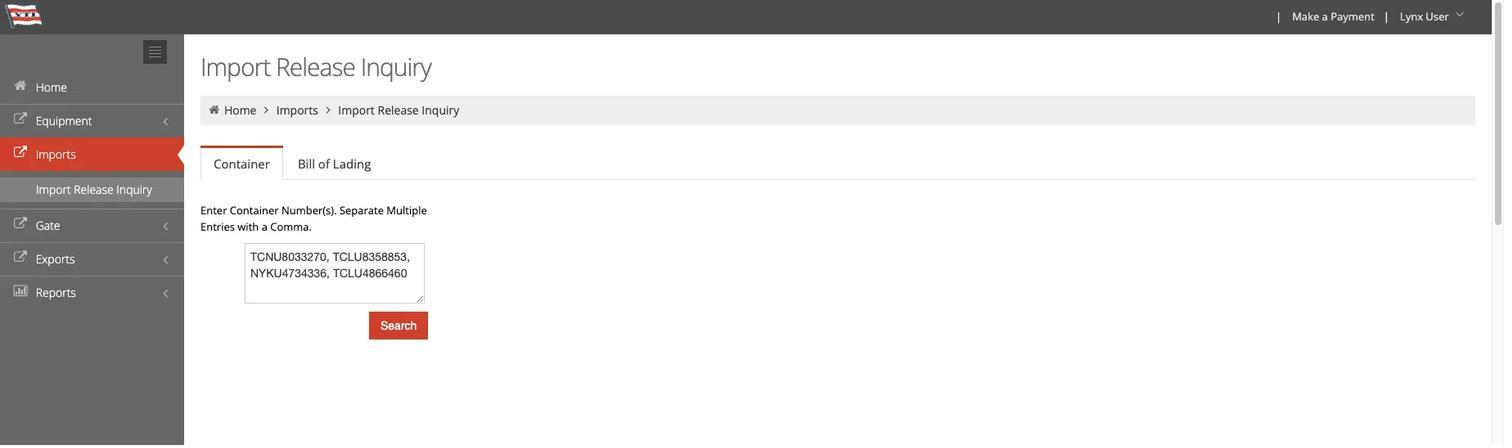 Task type: locate. For each thing, give the bounding box(es) containing it.
home right home icon
[[36, 79, 67, 95]]

inquiry
[[361, 50, 431, 83], [422, 102, 459, 118], [117, 182, 152, 197]]

enter
[[201, 203, 227, 218]]

import release inquiry
[[201, 50, 431, 83], [338, 102, 459, 118], [36, 182, 152, 197]]

bill of lading link
[[285, 147, 384, 180]]

import release inquiry link right angle right icon
[[338, 102, 459, 118]]

a
[[1323, 9, 1328, 24], [262, 219, 268, 234]]

1 external link image from the top
[[12, 147, 29, 159]]

multiple
[[387, 203, 427, 218]]

home link
[[0, 70, 184, 104], [224, 102, 257, 118]]

make
[[1293, 9, 1320, 24]]

0 vertical spatial external link image
[[12, 114, 29, 125]]

2 vertical spatial import
[[36, 182, 71, 197]]

import release inquiry up gate link
[[36, 182, 152, 197]]

1 vertical spatial imports link
[[0, 138, 184, 171]]

a inside enter container number(s).  separate multiple entries with a comma.
[[262, 219, 268, 234]]

release
[[276, 50, 355, 83], [378, 102, 419, 118], [74, 182, 114, 197]]

home image
[[207, 104, 221, 115]]

container up "enter"
[[214, 156, 270, 172]]

external link image
[[12, 147, 29, 159], [12, 252, 29, 264]]

import up home image
[[201, 50, 270, 83]]

make a payment link
[[1285, 0, 1381, 34]]

external link image down home icon
[[12, 114, 29, 125]]

1 vertical spatial container
[[230, 203, 279, 218]]

1 vertical spatial inquiry
[[422, 102, 459, 118]]

import release inquiry up angle right icon
[[201, 50, 431, 83]]

| left lynx
[[1384, 9, 1390, 24]]

search button
[[369, 312, 428, 340]]

1 horizontal spatial |
[[1384, 9, 1390, 24]]

with
[[238, 219, 259, 234]]

reports link
[[0, 276, 184, 309]]

reports
[[36, 285, 76, 300]]

0 vertical spatial release
[[276, 50, 355, 83]]

import up gate
[[36, 182, 71, 197]]

a right with
[[262, 219, 268, 234]]

1 external link image from the top
[[12, 114, 29, 125]]

1 vertical spatial import release inquiry
[[338, 102, 459, 118]]

1 horizontal spatial a
[[1323, 9, 1328, 24]]

0 horizontal spatial home
[[36, 79, 67, 95]]

external link image for imports
[[12, 147, 29, 159]]

2 external link image from the top
[[12, 219, 29, 230]]

|
[[1276, 9, 1282, 24], [1384, 9, 1390, 24]]

0 vertical spatial imports link
[[276, 102, 318, 118]]

1 vertical spatial a
[[262, 219, 268, 234]]

import release inquiry link up gate link
[[0, 178, 184, 202]]

home right home image
[[224, 102, 257, 118]]

1 vertical spatial home
[[224, 102, 257, 118]]

import
[[201, 50, 270, 83], [338, 102, 375, 118], [36, 182, 71, 197]]

imports down equipment
[[36, 147, 76, 162]]

angle down image
[[1452, 9, 1469, 20]]

external link image for gate
[[12, 219, 29, 230]]

0 vertical spatial external link image
[[12, 147, 29, 159]]

1 vertical spatial import release inquiry link
[[0, 178, 184, 202]]

1 vertical spatial external link image
[[12, 219, 29, 230]]

1 horizontal spatial import release inquiry link
[[338, 102, 459, 118]]

1 vertical spatial external link image
[[12, 252, 29, 264]]

home link up equipment
[[0, 70, 184, 104]]

0 horizontal spatial |
[[1276, 9, 1282, 24]]

0 horizontal spatial imports
[[36, 147, 76, 162]]

payment
[[1331, 9, 1375, 24]]

release right angle right icon
[[378, 102, 419, 118]]

bill of lading
[[298, 156, 371, 172]]

external link image down home icon
[[12, 147, 29, 159]]

bill
[[298, 156, 315, 172]]

make a payment
[[1293, 9, 1375, 24]]

container link
[[201, 148, 283, 180]]

external link image inside exports link
[[12, 252, 29, 264]]

1 vertical spatial import
[[338, 102, 375, 118]]

release up angle right icon
[[276, 50, 355, 83]]

0 vertical spatial import
[[201, 50, 270, 83]]

external link image inside equipment link
[[12, 114, 29, 125]]

0 horizontal spatial a
[[262, 219, 268, 234]]

0 vertical spatial imports
[[276, 102, 318, 118]]

2 external link image from the top
[[12, 252, 29, 264]]

2 vertical spatial inquiry
[[117, 182, 152, 197]]

1 horizontal spatial imports link
[[276, 102, 318, 118]]

lading
[[333, 156, 371, 172]]

imports left angle right icon
[[276, 102, 318, 118]]

imports link
[[276, 102, 318, 118], [0, 138, 184, 171]]

external link image up bar chart image
[[12, 252, 29, 264]]

0 horizontal spatial import
[[36, 182, 71, 197]]

import right angle right icon
[[338, 102, 375, 118]]

equipment
[[36, 113, 92, 129]]

external link image left gate
[[12, 219, 29, 230]]

import release inquiry link
[[338, 102, 459, 118], [0, 178, 184, 202]]

imports link down equipment
[[0, 138, 184, 171]]

container up with
[[230, 203, 279, 218]]

a right 'make'
[[1323, 9, 1328, 24]]

gate link
[[0, 209, 184, 242]]

imports
[[276, 102, 318, 118], [36, 147, 76, 162]]

home
[[36, 79, 67, 95], [224, 102, 257, 118]]

external link image
[[12, 114, 29, 125], [12, 219, 29, 230]]

None text field
[[245, 243, 425, 304]]

angle right image
[[259, 104, 274, 115]]

imports link left angle right icon
[[276, 102, 318, 118]]

of
[[318, 156, 330, 172]]

1 horizontal spatial release
[[276, 50, 355, 83]]

| left 'make'
[[1276, 9, 1282, 24]]

home link right home image
[[224, 102, 257, 118]]

2 horizontal spatial release
[[378, 102, 419, 118]]

external link image inside gate link
[[12, 219, 29, 230]]

angle right image
[[321, 104, 336, 115]]

gate
[[36, 218, 60, 233]]

import release inquiry right angle right icon
[[338, 102, 459, 118]]

0 horizontal spatial release
[[74, 182, 114, 197]]

release up gate link
[[74, 182, 114, 197]]

1 vertical spatial imports
[[36, 147, 76, 162]]

home image
[[12, 80, 29, 92]]

equipment link
[[0, 104, 184, 138]]

2 | from the left
[[1384, 9, 1390, 24]]

container
[[214, 156, 270, 172], [230, 203, 279, 218]]



Task type: describe. For each thing, give the bounding box(es) containing it.
0 vertical spatial import release inquiry link
[[338, 102, 459, 118]]

external link image for exports
[[12, 252, 29, 264]]

external link image for equipment
[[12, 114, 29, 125]]

1 horizontal spatial import
[[201, 50, 270, 83]]

2 vertical spatial import release inquiry
[[36, 182, 152, 197]]

0 vertical spatial inquiry
[[361, 50, 431, 83]]

number(s).
[[282, 203, 337, 218]]

exports
[[36, 251, 75, 267]]

1 horizontal spatial home
[[224, 102, 257, 118]]

0 vertical spatial a
[[1323, 9, 1328, 24]]

0 horizontal spatial home link
[[0, 70, 184, 104]]

1 horizontal spatial home link
[[224, 102, 257, 118]]

2 horizontal spatial import
[[338, 102, 375, 118]]

search
[[381, 319, 417, 332]]

exports link
[[0, 242, 184, 276]]

lynx user link
[[1393, 0, 1474, 34]]

0 horizontal spatial import release inquiry link
[[0, 178, 184, 202]]

1 | from the left
[[1276, 9, 1282, 24]]

1 vertical spatial release
[[378, 102, 419, 118]]

container inside enter container number(s).  separate multiple entries with a comma.
[[230, 203, 279, 218]]

bar chart image
[[12, 286, 29, 297]]

lynx
[[1401, 9, 1424, 24]]

lynx user
[[1401, 9, 1449, 24]]

0 vertical spatial home
[[36, 79, 67, 95]]

0 vertical spatial container
[[214, 156, 270, 172]]

comma.
[[270, 219, 312, 234]]

1 horizontal spatial imports
[[276, 102, 318, 118]]

separate
[[340, 203, 384, 218]]

0 horizontal spatial imports link
[[0, 138, 184, 171]]

0 vertical spatial import release inquiry
[[201, 50, 431, 83]]

entries
[[201, 219, 235, 234]]

2 vertical spatial release
[[74, 182, 114, 197]]

user
[[1426, 9, 1449, 24]]

enter container number(s).  separate multiple entries with a comma.
[[201, 203, 427, 234]]



Task type: vqa. For each thing, say whether or not it's contained in the screenshot.
text field
yes



